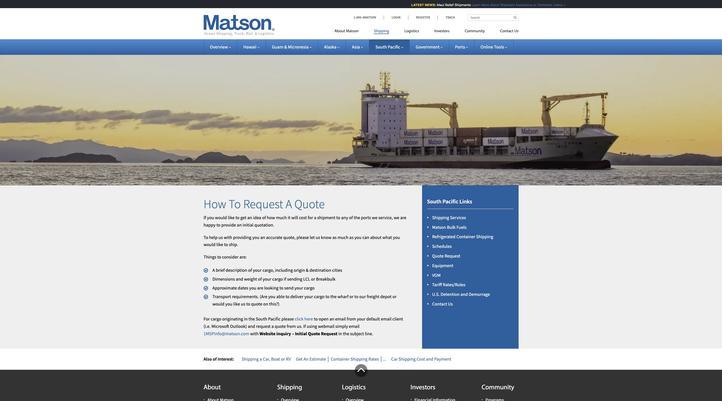 Task type: describe. For each thing, give the bounding box(es) containing it.
vgm link
[[432, 272, 441, 278]]

community inside footer
[[482, 384, 514, 391]]

to right able
[[286, 294, 289, 300]]

learn
[[468, 3, 476, 7]]

microsoft
[[211, 323, 229, 329]]

and right cost
[[426, 356, 433, 362]]

logistics link
[[397, 27, 427, 37]]

much inside if you would like to get an idea of how much it will cost for a shipment to any of the ports we service, we are happy to provide an initial quotation.
[[276, 215, 287, 220]]

│
[[327, 356, 330, 362]]

rates
[[368, 356, 379, 362]]

0 horizontal spatial south
[[256, 316, 267, 322]]

matson inside top menu navigation
[[346, 29, 359, 33]]

what
[[382, 234, 392, 240]]

matson bulk fuels link
[[432, 224, 467, 230]]

about matson
[[335, 29, 359, 33]]

cities
[[332, 267, 342, 273]]

(i.e.
[[204, 323, 211, 329]]

quote request link
[[432, 253, 460, 259]]

idea
[[253, 215, 261, 220]]

wharf
[[338, 294, 349, 300]]

the inside if you would like to get an idea of how much it will cost for a shipment to any of the ports we service, we are happy to provide an initial quotation.
[[354, 215, 360, 220]]

to left send
[[279, 285, 283, 291]]

approximate dates you are looking to send your cargo
[[212, 285, 315, 291]]

logistics inside footer
[[342, 384, 366, 391]]

0 horizontal spatial from
[[287, 323, 296, 329]]

2 vertical spatial a
[[260, 356, 262, 362]]

client
[[392, 316, 403, 322]]

let
[[310, 234, 315, 240]]

shipping inside footer
[[277, 384, 302, 391]]

of right "also"
[[213, 356, 217, 362]]

asia
[[352, 44, 360, 50]]

your up deliver
[[294, 285, 303, 291]]

boat
[[271, 356, 280, 362]]

you down weight in the left of the page
[[249, 285, 256, 291]]

or right lcl
[[311, 276, 315, 282]]

an down "get"
[[237, 222, 242, 228]]

and inside to open an email from your default email client (i.e. microsoft outlook) and request a quote from us. if using webmail simply email 1mspinfo@matson.com with website inquiry – initial quote request in the subject line.
[[248, 323, 255, 329]]

fuels
[[457, 224, 467, 230]]

your inside transport requirements. (are you able to deliver your cargo to the wharf or to our freight depot or would you like us to quote on this?)
[[304, 294, 313, 300]]

will
[[291, 215, 298, 220]]

us inside transport requirements. (are you able to deliver your cargo to the wharf or to our freight depot or would you like us to quote on this?)
[[241, 301, 245, 307]]

investors inside top menu navigation
[[434, 29, 450, 33]]

about matson link
[[335, 27, 366, 37]]

government
[[416, 44, 440, 50]]

and down description
[[236, 276, 243, 282]]

including
[[275, 267, 293, 273]]

if
[[284, 276, 286, 282]]

4matson
[[363, 15, 376, 20]]

Search search field
[[468, 14, 519, 21]]

you left can
[[354, 234, 362, 240]]

car shipping cost and payment link
[[391, 356, 451, 362]]

cost
[[299, 215, 307, 220]]

it
[[288, 215, 290, 220]]

request
[[256, 323, 271, 329]]

or left "rv"
[[281, 356, 285, 362]]

0 horizontal spatial request
[[243, 196, 283, 212]]

your down "cargo,"
[[263, 276, 271, 282]]

would inside transport requirements. (are you able to deliver your cargo to the wharf or to our freight depot or would you like us to quote on this?)
[[212, 301, 224, 307]]

of right "idea"
[[262, 215, 266, 220]]

ship.
[[229, 242, 238, 247]]

request inside 'south pacific links' section
[[445, 253, 460, 259]]

outlook)
[[230, 323, 247, 329]]

to open an email from your default email client (i.e. microsoft outlook) and request a quote from us. if using webmail simply email 1mspinfo@matson.com with website inquiry – initial quote request in the subject line.
[[204, 316, 403, 336]]

send
[[284, 285, 294, 291]]

if inside to open an email from your default email client (i.e. microsoft outlook) and request a quote from us. if using webmail simply email 1mspinfo@matson.com with website inquiry – initial quote request in the subject line.
[[303, 323, 306, 329]]

1 vertical spatial are
[[257, 285, 263, 291]]

shipping link
[[366, 27, 397, 37]]

equipment link
[[432, 263, 453, 268]]

1 vertical spatial please
[[281, 316, 294, 322]]

0 horizontal spatial email
[[335, 316, 346, 322]]

website
[[260, 331, 276, 336]]

how to request a quote
[[204, 196, 325, 212]]

destination
[[310, 267, 331, 273]]

lcl
[[303, 276, 310, 282]]

the right originating
[[249, 316, 255, 322]]

to left wharf
[[325, 294, 329, 300]]

to right things
[[217, 254, 221, 260]]

service,
[[378, 215, 393, 220]]

0 vertical spatial contact us link
[[493, 27, 519, 37]]

equipment
[[432, 263, 453, 268]]

1 horizontal spatial to
[[229, 196, 241, 212]]

any
[[341, 215, 348, 220]]

get an estimate │ container shipping rates │...
[[296, 356, 386, 362]]

quote,
[[283, 234, 296, 240]]

shipments
[[450, 3, 467, 7]]

│...
[[380, 356, 386, 362]]

weight
[[244, 276, 257, 282]]

to right happy
[[216, 222, 220, 228]]

1 horizontal spatial email
[[349, 323, 360, 329]]

u.s. detention and demurrage link
[[432, 291, 490, 297]]

dimensions and weight of your cargo if sending lcl or breakbulk
[[212, 276, 336, 282]]

to help us with providing you an accurate quote, please let us know as much as you can about what you would like to ship.
[[204, 234, 400, 247]]

cargo down lcl
[[304, 285, 315, 291]]

news:
[[421, 3, 432, 7]]

south for south pacific links
[[427, 198, 441, 205]]

cargo left 'if'
[[272, 276, 283, 282]]

track
[[446, 15, 455, 20]]

refrigerated container shipping link
[[432, 234, 493, 240]]

you inside if you would like to get an idea of how much it will cost for a shipment to any of the ports we service, we are happy to provide an initial quotation.
[[207, 215, 214, 220]]

quote inside 'south pacific links' section
[[432, 253, 444, 259]]

track link
[[438, 15, 455, 20]]

ports link
[[455, 44, 468, 50]]

2 horizontal spatial us
[[316, 234, 320, 240]]

get
[[296, 356, 303, 362]]

blue matson logo with ocean, shipping, truck, rail and logistics written beneath it. image
[[204, 15, 275, 36]]

get
[[240, 215, 246, 220]]

south pacific link
[[375, 44, 403, 50]]

maui
[[433, 3, 440, 7]]

the inside to open an email from your default email client (i.e. microsoft outlook) and request a quote from us. if using webmail simply email 1mspinfo@matson.com with website inquiry – initial quote request in the subject line.
[[343, 331, 349, 336]]

0 vertical spatial in
[[244, 316, 248, 322]]

click here link
[[295, 316, 313, 322]]

investors inside footer
[[411, 384, 435, 391]]

get an estimate │ container shipping rates │... link
[[296, 356, 386, 362]]

shipping inside shipping link
[[374, 29, 389, 33]]

container inside 'south pacific links' section
[[456, 234, 475, 240]]

logistics inside top menu navigation
[[404, 29, 419, 33]]

you right what
[[393, 234, 400, 240]]

a inside to open an email from your default email client (i.e. microsoft outlook) and request a quote from us. if using webmail simply email 1mspinfo@matson.com with website inquiry – initial quote request in the subject line.
[[271, 323, 274, 329]]

rv
[[286, 356, 291, 362]]

know
[[321, 234, 332, 240]]

0 vertical spatial quote
[[294, 196, 325, 212]]

1 vertical spatial a
[[212, 267, 215, 273]]

a brief description of your cargo, including origin & destination cities
[[212, 267, 342, 273]]

cargo,
[[262, 267, 274, 273]]

simply
[[335, 323, 348, 329]]

1 horizontal spatial a
[[286, 196, 292, 212]]

more
[[477, 3, 485, 7]]

this?)
[[269, 301, 279, 307]]

requirements.
[[232, 294, 259, 300]]

latest
[[407, 3, 420, 7]]

pacific for south pacific links
[[443, 198, 458, 205]]

2 we from the left
[[394, 215, 399, 220]]

our
[[359, 294, 366, 300]]

1 vertical spatial &
[[306, 267, 309, 273]]

like inside the to help us with providing you an accurate quote, please let us know as much as you can about what you would like to ship.
[[216, 242, 223, 247]]

to down requirements.
[[246, 301, 250, 307]]



Task type: locate. For each thing, give the bounding box(es) containing it.
contact us inside 'south pacific links' section
[[432, 301, 453, 307]]

quote up the for
[[294, 196, 325, 212]]

from up –
[[287, 323, 296, 329]]

0 horizontal spatial quote
[[251, 301, 262, 307]]

would
[[215, 215, 227, 220], [204, 242, 216, 247], [212, 301, 224, 307]]

a up website
[[271, 323, 274, 329]]

quote down schedules
[[432, 253, 444, 259]]

car shipping cost and payment
[[391, 356, 451, 362]]

(are
[[260, 294, 267, 300]]

an left 'accurate'
[[260, 234, 265, 240]]

1 vertical spatial logistics
[[342, 384, 366, 391]]

south up request
[[256, 316, 267, 322]]

1 vertical spatial like
[[216, 242, 223, 247]]

community
[[465, 29, 485, 33], [482, 384, 514, 391]]

2 vertical spatial request
[[321, 331, 337, 336]]

1 vertical spatial contact
[[432, 301, 447, 307]]

contact
[[500, 29, 513, 33], [432, 301, 447, 307]]

about inside footer
[[204, 384, 221, 391]]

request inside to open an email from your default email client (i.e. microsoft outlook) and request a quote from us. if using webmail simply email 1mspinfo@matson.com with website inquiry – initial quote request in the subject line.
[[321, 331, 337, 336]]

ports
[[455, 44, 465, 50]]

2 horizontal spatial about
[[486, 3, 495, 7]]

us right let
[[316, 234, 320, 240]]

2 horizontal spatial container
[[533, 3, 548, 7]]

we right ports
[[372, 215, 377, 220]]

sending
[[287, 276, 302, 282]]

payment
[[434, 356, 451, 362]]

investors link
[[427, 27, 457, 37]]

0 vertical spatial about
[[486, 3, 495, 7]]

container
[[533, 3, 548, 7], [456, 234, 475, 240], [331, 356, 350, 362]]

vgm
[[432, 272, 441, 278]]

footer containing about
[[0, 364, 722, 401]]

0 vertical spatial with
[[224, 234, 232, 240]]

container down fuels
[[456, 234, 475, 240]]

of right weight in the left of the page
[[258, 276, 262, 282]]

0 horizontal spatial us
[[448, 301, 453, 307]]

u.s.
[[432, 291, 440, 297]]

2 vertical spatial container
[[331, 356, 350, 362]]

quote inside to open an email from your default email client (i.e. microsoft outlook) and request a quote from us. if using webmail simply email 1mspinfo@matson.com with website inquiry – initial quote request in the subject line.
[[308, 331, 320, 336]]

tariff
[[432, 282, 442, 288]]

0 vertical spatial a
[[286, 196, 292, 212]]

0 horizontal spatial container
[[331, 356, 350, 362]]

a inside if you would like to get an idea of how much it will cost for a shipment to any of the ports we service, we are happy to provide an initial quotation.
[[314, 215, 316, 220]]

1 vertical spatial contact us link
[[432, 301, 453, 307]]

you up happy
[[207, 215, 214, 220]]

you up this?)
[[268, 294, 275, 300]]

0 vertical spatial investors
[[434, 29, 450, 33]]

are right "service,"
[[400, 215, 406, 220]]

1 horizontal spatial are
[[400, 215, 406, 220]]

top menu navigation
[[335, 27, 519, 37]]

1 vertical spatial from
[[287, 323, 296, 329]]

cargo down the breakbulk
[[314, 294, 325, 300]]

if inside if you would like to get an idea of how much it will cost for a shipment to any of the ports we service, we are happy to provide an initial quotation.
[[204, 215, 206, 220]]

tariff rates/rules link
[[432, 282, 465, 288]]

to left ship.
[[224, 242, 228, 247]]

1 horizontal spatial matson
[[432, 224, 446, 230]]

0 vertical spatial like
[[228, 215, 235, 220]]

for cargo originating in the south pacific please click here
[[204, 316, 313, 322]]

here
[[304, 316, 313, 322]]

logistics down backtop image
[[342, 384, 366, 391]]

would inside the to help us with providing you an accurate quote, please let us know as much as you can about what you would like to ship.
[[204, 242, 216, 247]]

loans
[[549, 3, 558, 7]]

1 horizontal spatial us
[[241, 301, 245, 307]]

looking
[[264, 285, 279, 291]]

the
[[354, 215, 360, 220], [330, 294, 337, 300], [249, 316, 255, 322], [343, 331, 349, 336]]

logistics down register link
[[404, 29, 419, 33]]

quote request
[[432, 253, 460, 259]]

1 horizontal spatial about
[[335, 29, 345, 33]]

0 horizontal spatial in
[[244, 316, 248, 322]]

in inside to open an email from your default email client (i.e. microsoft outlook) and request a quote from us. if using webmail simply email 1mspinfo@matson.com with website inquiry – initial quote request in the subject line.
[[338, 331, 342, 336]]

>
[[559, 3, 561, 7]]

1 horizontal spatial if
[[303, 323, 306, 329]]

1 vertical spatial quote
[[432, 253, 444, 259]]

community link
[[457, 27, 493, 37]]

1-800-4matson link
[[354, 15, 384, 20]]

and down rates/rules
[[461, 291, 468, 297]]

contact down u.s.
[[432, 301, 447, 307]]

contact us down search "image"
[[500, 29, 519, 33]]

& right guam at the left
[[284, 44, 287, 50]]

0 horizontal spatial we
[[372, 215, 377, 220]]

with inside the to help us with providing you an accurate quote, please let us know as much as you can about what you would like to ship.
[[224, 234, 232, 240]]

matson up refrigerated
[[432, 224, 446, 230]]

to inside the to help us with providing you an accurate quote, please let us know as much as you can about what you would like to ship.
[[224, 242, 228, 247]]

cargo inside transport requirements. (are you able to deliver your cargo to the wharf or to our freight depot or would you like us to quote on this?)
[[314, 294, 325, 300]]

ports
[[361, 215, 371, 220]]

1 horizontal spatial contact
[[500, 29, 513, 33]]

0 horizontal spatial with
[[224, 234, 232, 240]]

dimensions
[[212, 276, 235, 282]]

2 horizontal spatial email
[[381, 316, 392, 322]]

car,
[[263, 356, 270, 362]]

open
[[319, 316, 329, 322]]

matson inside 'south pacific links' section
[[432, 224, 446, 230]]

contact us down u.s.
[[432, 301, 453, 307]]

help
[[209, 234, 218, 240]]

as right know
[[332, 234, 337, 240]]

to inside to open an email from your default email client (i.e. microsoft outlook) and request a quote from us. if using webmail simply email 1mspinfo@matson.com with website inquiry – initial quote request in the subject line.
[[314, 316, 318, 322]]

in down simply
[[338, 331, 342, 336]]

0 vertical spatial from
[[347, 316, 356, 322]]

as left can
[[349, 234, 354, 240]]

quotation.
[[254, 222, 274, 228]]

contact up tools
[[500, 29, 513, 33]]

schedules link
[[432, 243, 452, 249]]

1 vertical spatial in
[[338, 331, 342, 336]]

able
[[276, 294, 285, 300]]

about for about matson
[[335, 29, 345, 33]]

1 vertical spatial would
[[204, 242, 216, 247]]

0 vertical spatial &
[[284, 44, 287, 50]]

2 vertical spatial like
[[233, 301, 240, 307]]

& right origin
[[306, 267, 309, 273]]

us inside top menu navigation
[[514, 29, 519, 33]]

contact us link down u.s.
[[432, 301, 453, 307]]

estimate
[[309, 356, 326, 362]]

us
[[218, 234, 223, 240], [316, 234, 320, 240], [241, 301, 245, 307]]

1 as from the left
[[332, 234, 337, 240]]

are inside if you would like to get an idea of how much it will cost for a shipment to any of the ports we service, we are happy to provide an initial quotation.
[[400, 215, 406, 220]]

you right providing
[[252, 234, 259, 240]]

we
[[372, 215, 377, 220], [394, 215, 399, 220]]

approximate
[[212, 285, 237, 291]]

1 horizontal spatial a
[[271, 323, 274, 329]]

0 vertical spatial are
[[400, 215, 406, 220]]

0 vertical spatial quote
[[251, 301, 262, 307]]

quote left on
[[251, 301, 262, 307]]

as
[[332, 234, 337, 240], [349, 234, 354, 240]]

800-
[[356, 15, 363, 20]]

learn more about shipment assistance or container loans > link
[[468, 3, 561, 7]]

1 horizontal spatial from
[[347, 316, 356, 322]]

1 horizontal spatial logistics
[[404, 29, 419, 33]]

breakbulk
[[316, 276, 336, 282]]

quote inside transport requirements. (are you able to deliver your cargo to the wharf or to our freight depot or would you like us to quote on this?)
[[251, 301, 262, 307]]

0 horizontal spatial us
[[218, 234, 223, 240]]

contact us
[[500, 29, 519, 33], [432, 301, 453, 307]]

2 horizontal spatial request
[[445, 253, 460, 259]]

description
[[226, 267, 247, 273]]

freight
[[367, 294, 379, 300]]

1 horizontal spatial please
[[297, 234, 309, 240]]

0 vertical spatial a
[[314, 215, 316, 220]]

1 vertical spatial south
[[427, 198, 441, 205]]

1 vertical spatial much
[[338, 234, 348, 240]]

0 horizontal spatial please
[[281, 316, 294, 322]]

would inside if you would like to get an idea of how much it will cost for a shipment to any of the ports we service, we are happy to provide an initial quotation.
[[215, 215, 227, 220]]

an inside to open an email from your default email client (i.e. microsoft outlook) and request a quote from us. if using webmail simply email 1mspinfo@matson.com with website inquiry – initial quote request in the subject line.
[[329, 316, 334, 322]]

the inside transport requirements. (are you able to deliver your cargo to the wharf or to our freight depot or would you like us to quote on this?)
[[330, 294, 337, 300]]

would up provide
[[215, 215, 227, 220]]

us
[[514, 29, 519, 33], [448, 301, 453, 307]]

0 horizontal spatial &
[[284, 44, 287, 50]]

south up shipping services
[[427, 198, 441, 205]]

1 horizontal spatial pacific
[[388, 44, 400, 50]]

guam
[[272, 44, 283, 50]]

with inside to open an email from your default email client (i.e. microsoft outlook) and request a quote from us. if using webmail simply email 1mspinfo@matson.com with website inquiry – initial quote request in the subject line.
[[250, 331, 259, 336]]

2 horizontal spatial a
[[314, 215, 316, 220]]

alaska link
[[324, 44, 340, 50]]

to left our
[[354, 294, 358, 300]]

contact us link up tools
[[493, 27, 519, 37]]

origin
[[294, 267, 305, 273]]

brief
[[216, 267, 225, 273]]

quote
[[251, 301, 262, 307], [275, 323, 286, 329]]

us.
[[297, 323, 302, 329]]

like inside if you would like to get an idea of how much it will cost for a shipment to any of the ports we service, we are happy to provide an initial quotation.
[[228, 215, 235, 220]]

quote down using
[[308, 331, 320, 336]]

1 horizontal spatial as
[[349, 234, 354, 240]]

email left client
[[381, 316, 392, 322]]

shipping a car, boat or rv link
[[242, 356, 291, 362]]

pacific up request
[[268, 316, 281, 322]]

south inside 'south pacific links' section
[[427, 198, 441, 205]]

south pacific links section
[[416, 186, 525, 349]]

1 vertical spatial if
[[303, 323, 306, 329]]

relief
[[441, 3, 449, 7]]

shipping services
[[432, 215, 466, 220]]

1 horizontal spatial we
[[394, 215, 399, 220]]

0 horizontal spatial contact
[[432, 301, 447, 307]]

0 vertical spatial request
[[243, 196, 283, 212]]

0 horizontal spatial pacific
[[268, 316, 281, 322]]

in up outlook)
[[244, 316, 248, 322]]

things to consider are:
[[204, 254, 247, 260]]

request up equipment link
[[445, 253, 460, 259]]

contact us inside contact us link
[[500, 29, 519, 33]]

0 horizontal spatial if
[[204, 215, 206, 220]]

1 horizontal spatial request
[[321, 331, 337, 336]]

to up "get"
[[229, 196, 241, 212]]

footer
[[0, 364, 722, 401]]

1 horizontal spatial quote
[[275, 323, 286, 329]]

pacific down shipping link at the right of the page
[[388, 44, 400, 50]]

1 horizontal spatial south
[[375, 44, 387, 50]]

2 as from the left
[[349, 234, 354, 240]]

pacific inside section
[[443, 198, 458, 205]]

contact inside 'south pacific links' section
[[432, 301, 447, 307]]

search image
[[514, 16, 517, 19]]

0 vertical spatial to
[[229, 196, 241, 212]]

and inside 'south pacific links' section
[[461, 291, 468, 297]]

us down search "image"
[[514, 29, 519, 33]]

guam & micronesia
[[272, 44, 309, 50]]

of right any
[[349, 215, 353, 220]]

if right us.
[[303, 323, 306, 329]]

an right "get"
[[247, 215, 252, 220]]

please
[[297, 234, 309, 240], [281, 316, 294, 322]]

car
[[391, 356, 398, 362]]

us down detention
[[448, 301, 453, 307]]

backtop image
[[355, 364, 367, 377]]

the down simply
[[343, 331, 349, 336]]

or right 'assistance'
[[529, 3, 532, 7]]

about inside top menu navigation
[[335, 29, 345, 33]]

like inside transport requirements. (are you able to deliver your cargo to the wharf or to our freight depot or would you like us to quote on this?)
[[233, 301, 240, 307]]

0 vertical spatial much
[[276, 215, 287, 220]]

us down requirements.
[[241, 301, 245, 307]]

of up weight in the left of the page
[[248, 267, 252, 273]]

0 horizontal spatial a
[[212, 267, 215, 273]]

south for south pacific
[[375, 44, 387, 50]]

please inside the to help us with providing you an accurate quote, please let us know as much as you can about what you would like to ship.
[[297, 234, 309, 240]]

0 vertical spatial please
[[297, 234, 309, 240]]

0 horizontal spatial are
[[257, 285, 263, 291]]

an right open
[[329, 316, 334, 322]]

2 vertical spatial pacific
[[268, 316, 281, 322]]

1 horizontal spatial us
[[514, 29, 519, 33]]

with up ship.
[[224, 234, 232, 240]]

much inside the to help us with providing you an accurate quote, please let us know as much as you can about what you would like to ship.
[[338, 234, 348, 240]]

0 horizontal spatial matson
[[346, 29, 359, 33]]

None search field
[[468, 14, 519, 21]]

2 vertical spatial would
[[212, 301, 224, 307]]

please left let
[[297, 234, 309, 240]]

initial
[[295, 331, 307, 336]]

login link
[[384, 15, 408, 20]]

1 vertical spatial with
[[250, 331, 259, 336]]

much left it
[[276, 215, 287, 220]]

about
[[486, 3, 495, 7], [335, 29, 345, 33], [204, 384, 221, 391]]

your up weight in the left of the page
[[253, 267, 262, 273]]

0 horizontal spatial a
[[260, 356, 262, 362]]

to left any
[[336, 215, 340, 220]]

2 vertical spatial about
[[204, 384, 221, 391]]

would down help
[[204, 242, 216, 247]]

would down transport
[[212, 301, 224, 307]]

banner image
[[0, 47, 722, 186]]

your left default
[[357, 316, 366, 322]]

to left help
[[204, 234, 208, 240]]

with down request
[[250, 331, 259, 336]]

pacific for south pacific
[[388, 44, 400, 50]]

asia link
[[352, 44, 363, 50]]

like down help
[[216, 242, 223, 247]]

online tools
[[481, 44, 504, 50]]

0 vertical spatial would
[[215, 215, 227, 220]]

0 horizontal spatial as
[[332, 234, 337, 240]]

tools
[[494, 44, 504, 50]]

quote up inquiry
[[275, 323, 286, 329]]

to right here
[[314, 316, 318, 322]]

0 vertical spatial container
[[533, 3, 548, 7]]

cargo up microsoft
[[211, 316, 221, 322]]

1 vertical spatial matson
[[432, 224, 446, 230]]

1 vertical spatial about
[[335, 29, 345, 33]]

or right wharf
[[349, 294, 354, 300]]

0 vertical spatial if
[[204, 215, 206, 220]]

us inside 'south pacific links' section
[[448, 301, 453, 307]]

0 vertical spatial logistics
[[404, 29, 419, 33]]

0 vertical spatial pacific
[[388, 44, 400, 50]]

to inside the to help us with providing you an accurate quote, please let us know as much as you can about what you would like to ship.
[[204, 234, 208, 240]]

1 vertical spatial pacific
[[443, 198, 458, 205]]

or right depot
[[393, 294, 397, 300]]

you down transport
[[225, 301, 232, 307]]

we right "service,"
[[394, 215, 399, 220]]

0 horizontal spatial contact us link
[[432, 301, 453, 307]]

quote inside to open an email from your default email client (i.e. microsoft outlook) and request a quote from us. if using webmail simply email 1mspinfo@matson.com with website inquiry – initial quote request in the subject line.
[[275, 323, 286, 329]]

1-800-4matson
[[354, 15, 376, 20]]

online tools link
[[481, 44, 507, 50]]

from up simply
[[347, 316, 356, 322]]

an inside the to help us with providing you an accurate quote, please let us know as much as you can about what you would like to ship.
[[260, 234, 265, 240]]

much right know
[[338, 234, 348, 240]]

online
[[481, 44, 493, 50]]

0 horizontal spatial logistics
[[342, 384, 366, 391]]

an
[[304, 356, 309, 362]]

1 horizontal spatial with
[[250, 331, 259, 336]]

community inside top menu navigation
[[465, 29, 485, 33]]

1 vertical spatial to
[[204, 234, 208, 240]]

0 vertical spatial matson
[[346, 29, 359, 33]]

south down shipping link at the right of the page
[[375, 44, 387, 50]]

dates
[[238, 285, 248, 291]]

hawaii link
[[243, 44, 260, 50]]

pacific left links
[[443, 198, 458, 205]]

interest:
[[218, 356, 234, 362]]

about for about
[[204, 384, 221, 391]]

0 vertical spatial community
[[465, 29, 485, 33]]

and down for cargo originating in the south pacific please click here
[[248, 323, 255, 329]]

0 horizontal spatial much
[[276, 215, 287, 220]]

if you would like to get an idea of how much it will cost for a shipment to any of the ports we service, we are happy to provide an initial quotation.
[[204, 215, 406, 228]]

your right deliver
[[304, 294, 313, 300]]

transport requirements. (are you able to deliver your cargo to the wharf or to our freight depot or would you like us to quote on this?)
[[212, 294, 397, 307]]

default
[[366, 316, 380, 322]]

matson down 1-
[[346, 29, 359, 33]]

alaska
[[324, 44, 337, 50]]

your inside to open an email from your default email client (i.e. microsoft outlook) and request a quote from us. if using webmail simply email 1mspinfo@matson.com with website inquiry – initial quote request in the subject line.
[[357, 316, 366, 322]]

subject
[[350, 331, 364, 336]]

south
[[375, 44, 387, 50], [427, 198, 441, 205], [256, 316, 267, 322]]

to left "get"
[[236, 215, 239, 220]]

about
[[370, 234, 382, 240]]

1 vertical spatial request
[[445, 253, 460, 259]]

email up simply
[[335, 316, 346, 322]]

also of interest:
[[204, 356, 234, 362]]

request up "idea"
[[243, 196, 283, 212]]

email up subject
[[349, 323, 360, 329]]

2 horizontal spatial pacific
[[443, 198, 458, 205]]

shipping a car, boat or rv
[[242, 356, 291, 362]]

2 vertical spatial quote
[[308, 331, 320, 336]]

schedules
[[432, 243, 452, 249]]

us right help
[[218, 234, 223, 240]]

how
[[267, 215, 275, 220]]

contact inside contact us link
[[500, 29, 513, 33]]

1 we from the left
[[372, 215, 377, 220]]

the left ports
[[354, 215, 360, 220]]



Task type: vqa. For each thing, say whether or not it's contained in the screenshot.
Confirm Email text field related to to)
no



